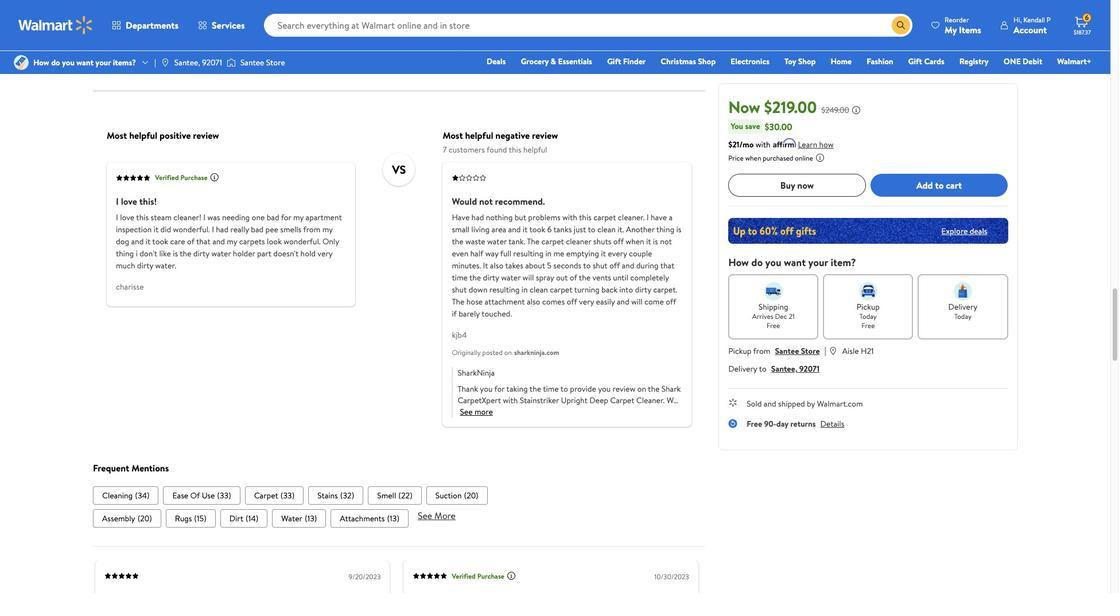 Task type: vqa. For each thing, say whether or not it's contained in the screenshot.


Task type: locate. For each thing, give the bounding box(es) containing it.
purchase left verified purchase information image on the left of the page
[[477, 571, 504, 581]]

90-
[[764, 419, 777, 430]]

1 horizontal spatial 92071
[[800, 363, 820, 375]]

area
[[491, 223, 506, 234]]

wonderful.
[[173, 223, 210, 234], [283, 235, 320, 246]]

1 horizontal spatial from
[[754, 346, 771, 357]]

want for items?
[[76, 57, 94, 68]]

delivery for today
[[949, 301, 978, 313]]

purchased
[[763, 153, 794, 163]]

santee inside pickup from santee store |
[[775, 346, 799, 357]]

this inside would not recommend. have had nothing but problems with this carpet cleaner. i have a small living area and it took 6 tanks just to clean it. another thing is the waste water tank. the carpet cleaner shuts off when it is not even half way full resulting in me emptying it every couple minutes. it also takes about 5 seconds to shut off and during that time the dirty water will spray out of the vents until completely shut down resulting in clean carpet turning back into dirty carpet. the hose attachment also comes off very easily and will come off if barely touched.
[[579, 211, 592, 222]]

review right "negative" at the top left
[[532, 128, 558, 141]]

list item containing cleaning
[[93, 486, 158, 504]]

0 vertical spatial 92071
[[202, 57, 222, 68]]

verified left verified purchase information image on the left of the page
[[452, 571, 476, 581]]

0 vertical spatial 6
[[1085, 13, 1089, 23]]

to inside sharkninja thank you for taking the time to provide you review on the shark carpetxpert with stainstriker upright deep carpet cleaner. w... see more
[[560, 382, 568, 394]]

free up h21
[[862, 321, 875, 331]]

carpet up shuts
[[593, 211, 616, 222]]

1 horizontal spatial not
[[660, 235, 672, 246]]

waste
[[465, 235, 485, 246]]

when
[[746, 153, 761, 163], [626, 235, 644, 246]]

1 horizontal spatial a
[[669, 211, 673, 222]]

0 horizontal spatial  image
[[14, 55, 29, 70]]

0 vertical spatial delivery
[[949, 301, 978, 313]]

purchase for verified purchase information image on the left of the page
[[477, 571, 504, 581]]

0 vertical spatial bad
[[266, 211, 279, 222]]

time inside sharkninja thank you for taking the time to provide you review on the shark carpetxpert with stainstriker upright deep carpet cleaner. w... see more
[[543, 382, 559, 394]]

one
[[252, 211, 265, 222]]

1 horizontal spatial see
[[418, 509, 432, 522]]

1 vertical spatial in
[[521, 283, 528, 295]]

way
[[485, 247, 498, 258]]

my up smells
[[293, 211, 303, 222]]

from up delivery to santee, 92071
[[754, 346, 771, 357]]

but
[[515, 211, 526, 222]]

carpet down out
[[550, 283, 572, 295]]

toy
[[785, 56, 796, 67]]

bad
[[266, 211, 279, 222], [251, 223, 263, 234]]

free down the shipping
[[767, 321, 780, 331]]

helpful down "negative" at the top left
[[523, 143, 547, 155]]

i left was
[[203, 211, 205, 222]]

1 vertical spatial do
[[752, 255, 763, 270]]

a right write on the top left of page
[[198, 48, 202, 60]]

progress bar up 1 star button
[[439, 13, 683, 15]]

positive
[[159, 128, 191, 141]]

review
[[204, 48, 227, 60], [193, 128, 219, 141], [532, 128, 558, 141], [613, 382, 635, 394]]

1 horizontal spatial took
[[529, 223, 545, 234]]

0 vertical spatial verified purchase
[[155, 172, 207, 182]]

it left did
[[153, 223, 158, 234]]

(20) inside list
[[464, 490, 478, 501]]

9/20/2023
[[349, 572, 381, 581]]

is inside the i love this! i love this steam cleaner! i was needing one bad for my apartment inspection it did wonderful. i had really bad pee smells from my dog and it took care of that and my carpets look wonderful. only thing i don't like is the dirty water holder part doesn't hold very much dirty water.
[[173, 247, 178, 258]]

my down really on the left top of the page
[[227, 235, 237, 246]]

(33) up water on the left of page
[[280, 490, 294, 501]]

that right during
[[660, 259, 675, 271]]

gift inside gift cards link
[[909, 56, 923, 67]]

0 horizontal spatial time
[[452, 271, 468, 283]]

to inside button
[[935, 179, 944, 192]]

1 vertical spatial clean
[[530, 283, 548, 295]]

1 horizontal spatial do
[[752, 255, 763, 270]]

carpet up (14)
[[254, 490, 278, 501]]

progress bar for 1 star
[[439, 25, 683, 28]]

0 horizontal spatial gift
[[607, 56, 621, 67]]

1 horizontal spatial carpet
[[610, 394, 634, 405]]

buy now
[[781, 179, 814, 192]]

you right thank
[[480, 382, 493, 394]]

1 vertical spatial thing
[[116, 247, 134, 258]]

0 vertical spatial when
[[746, 153, 761, 163]]

will down into
[[631, 295, 643, 307]]

most for most helpful negative review 7 customers found this helpful
[[443, 128, 463, 141]]

write a review
[[177, 48, 227, 60]]

1 shop from the left
[[698, 56, 716, 67]]

1 horizontal spatial will
[[631, 295, 643, 307]]

1 horizontal spatial how
[[729, 255, 749, 270]]

love up inspection in the left top of the page
[[120, 211, 134, 222]]

and down was
[[212, 235, 225, 246]]

verified purchase left verified purchase information image on the left of the page
[[452, 571, 504, 581]]

 image down walmart image
[[14, 55, 29, 70]]

most
[[107, 128, 127, 141], [443, 128, 463, 141]]

shop for christmas shop
[[698, 56, 716, 67]]

most inside most helpful negative review 7 customers found this helpful
[[443, 128, 463, 141]]

my
[[945, 23, 957, 36]]

0 vertical spatial had
[[471, 211, 484, 222]]

verified
[[155, 172, 179, 182], [452, 571, 476, 581]]

my up only
[[322, 223, 333, 234]]

love
[[121, 194, 137, 207], [120, 211, 134, 222]]

and up tank.
[[508, 223, 521, 234]]

you up the intent image for shipping
[[766, 255, 782, 270]]

walmart image
[[18, 16, 93, 34]]

1 vertical spatial santee
[[775, 346, 799, 357]]

(150 reviews) link
[[93, 21, 168, 34]]

down
[[469, 283, 487, 295]]

0 vertical spatial took
[[529, 223, 545, 234]]

want for item?
[[784, 255, 806, 270]]

the down care
[[180, 247, 191, 258]]

that inside the i love this! i love this steam cleaner! i was needing one bad for my apartment inspection it did wonderful. i had really bad pee smells from my dog and it took care of that and my carpets look wonderful. only thing i don't like is the dirty water holder part doesn't hold very much dirty water.
[[196, 235, 210, 246]]

0 vertical spatial carpet
[[610, 394, 634, 405]]

this down "negative" at the top left
[[509, 143, 521, 155]]

1 horizontal spatial the
[[527, 235, 539, 246]]

1 horizontal spatial had
[[471, 211, 484, 222]]

from inside the i love this! i love this steam cleaner! i was needing one bad for my apartment inspection it did wonderful. i had really bad pee smells from my dog and it took care of that and my carpets look wonderful. only thing i don't like is the dirty water holder part doesn't hold very much dirty water.
[[303, 223, 320, 234]]

0 horizontal spatial also
[[490, 259, 503, 271]]

is down another
[[653, 235, 658, 246]]

2 shop from the left
[[798, 56, 816, 67]]

just
[[574, 223, 586, 234]]

(20) inside see more list
[[137, 513, 152, 524]]

0 horizontal spatial shop
[[698, 56, 716, 67]]

2 (13) from the left
[[387, 513, 399, 524]]

with inside would not recommend. have had nothing but problems with this carpet cleaner. i have a small living area and it took 6 tanks just to clean it. another thing is the waste water tank. the carpet cleaner shuts off when it is not even half way full resulting in me emptying it every couple minutes. it also takes about 5 seconds to shut off and during that time the dirty water will spray out of the vents until completely shut down resulting in clean carpet turning back into dirty carpet. the hose attachment also comes off very easily and will come off if barely touched.
[[562, 211, 577, 222]]

0 vertical spatial pickup
[[857, 301, 880, 313]]

1 vertical spatial how
[[729, 255, 749, 270]]

resulting
[[513, 247, 543, 258], [489, 283, 520, 295]]

(13) for water (13)
[[305, 513, 317, 524]]

1 vertical spatial |
[[825, 344, 827, 357]]

0 vertical spatial santee,
[[174, 57, 200, 68]]

santee,
[[174, 57, 200, 68], [771, 363, 798, 375]]

holder
[[233, 247, 255, 258]]

verified purchase for verified purchase information image on the left of the page
[[452, 571, 504, 581]]

92071 down the santee store button
[[800, 363, 820, 375]]

6 up $187.37
[[1085, 13, 1089, 23]]

thing inside would not recommend. have had nothing but problems with this carpet cleaner. i have a small living area and it took 6 tanks just to clean it. another thing is the waste water tank. the carpet cleaner shuts off when it is not even half way full resulting in me emptying it every couple minutes. it also takes about 5 seconds to shut off and during that time the dirty water will spray out of the vents until completely shut down resulting in clean carpet turning back into dirty carpet. the hose attachment also comes off very easily and will come off if barely touched.
[[656, 223, 674, 234]]

see all reviews
[[102, 48, 153, 60]]

see inside see all reviews link
[[102, 48, 115, 60]]

how
[[820, 139, 834, 150]]

0 vertical spatial will
[[522, 271, 534, 283]]

 image
[[227, 57, 236, 68]]

up to sixty percent off deals. shop now. image
[[729, 218, 1008, 244]]

fashion link
[[862, 55, 899, 68]]

0 vertical spatial with
[[756, 139, 771, 150]]

took up like
[[152, 235, 168, 246]]

and
[[508, 223, 521, 234], [131, 235, 143, 246], [212, 235, 225, 246], [622, 259, 634, 271], [617, 295, 629, 307], [764, 398, 777, 410]]

0 horizontal spatial of
[[187, 235, 194, 246]]

you for sharkninja thank you for taking the time to provide you review on the shark carpetxpert with stainstriker upright deep carpet cleaner. w... see more
[[480, 382, 493, 394]]

pickup inside pickup from santee store |
[[729, 346, 752, 357]]

in left me
[[545, 247, 552, 258]]

1 horizontal spatial santee
[[775, 346, 799, 357]]

(20) for assembly (20)
[[137, 513, 152, 524]]

explore deals link
[[937, 221, 992, 241]]

list item containing dirt
[[220, 509, 267, 527]]

0 horizontal spatial for
[[281, 211, 291, 222]]

list item containing attachments
[[331, 509, 408, 527]]

delivery
[[949, 301, 978, 313], [729, 363, 758, 375]]

(20) for suction (20)
[[464, 490, 478, 501]]

(20) down (34)
[[137, 513, 152, 524]]

purchase left verified purchase information icon
[[180, 172, 207, 182]]

i left have at top
[[647, 211, 649, 222]]

review right 'deep'
[[613, 382, 635, 394]]

this!
[[139, 194, 157, 207]]

took down problems
[[529, 223, 545, 234]]

1 horizontal spatial free
[[767, 321, 780, 331]]

1 vertical spatial is
[[653, 235, 658, 246]]

2 horizontal spatial free
[[862, 321, 875, 331]]

water down the takes
[[501, 271, 521, 283]]

very inside would not recommend. have had nothing but problems with this carpet cleaner. i have a small living area and it took 6 tanks just to clean it. another thing is the waste water tank. the carpet cleaner shuts off when it is not even half way full resulting in me emptying it every couple minutes. it also takes about 5 seconds to shut off and during that time the dirty water will spray out of the vents until completely shut down resulting in clean carpet turning back into dirty carpet. the hose attachment also comes off very easily and will come off if barely touched.
[[579, 295, 594, 307]]

2 gift from the left
[[909, 56, 923, 67]]

seconds
[[553, 259, 581, 271]]

more
[[474, 405, 493, 417]]

helpful up customers
[[465, 128, 493, 141]]

dog
[[116, 235, 129, 246]]

0 vertical spatial for
[[281, 211, 291, 222]]

clean up shuts
[[597, 223, 616, 234]]

today for pickup
[[860, 312, 877, 321]]

1 horizontal spatial on
[[637, 382, 646, 394]]

see inside see more list
[[418, 509, 432, 522]]

list
[[93, 486, 705, 504]]

dirty
[[193, 247, 209, 258], [137, 259, 153, 271], [483, 271, 499, 283], [635, 283, 651, 295]]

wonderful. down cleaner!
[[173, 223, 210, 234]]

0 vertical spatial not
[[479, 194, 493, 207]]

1 horizontal spatial shop
[[798, 56, 816, 67]]

departments
[[126, 19, 179, 32]]

this inside the i love this! i love this steam cleaner! i was needing one bad for my apartment inspection it did wonderful. i had really bad pee smells from my dog and it took care of that and my carpets look wonderful. only thing i don't like is the dirty water holder part doesn't hold very much dirty water.
[[136, 211, 148, 222]]

took inside would not recommend. have had nothing but problems with this carpet cleaner. i have a small living area and it took 6 tanks just to clean it. another thing is the waste water tank. the carpet cleaner shuts off when it is not even half way full resulting in me emptying it every couple minutes. it also takes about 5 seconds to shut off and during that time the dirty water will spray out of the vents until completely shut down resulting in clean carpet turning back into dirty carpet. the hose attachment also comes off very easily and will come off if barely touched.
[[529, 223, 545, 234]]

1 (13) from the left
[[305, 513, 317, 524]]

emptying
[[566, 247, 599, 258]]

will down about
[[522, 271, 534, 283]]

cleaner.
[[636, 394, 665, 405]]

| right reviews
[[154, 57, 156, 68]]

1 horizontal spatial this
[[509, 143, 521, 155]]

bad up pee
[[266, 211, 279, 222]]

search icon image
[[897, 21, 906, 30]]

progress bar inside 1 star button
[[439, 25, 683, 28]]

1 vertical spatial with
[[562, 211, 577, 222]]

this up just
[[579, 211, 592, 222]]

is right another
[[676, 223, 681, 234]]

1 (33) from the left
[[217, 490, 231, 501]]

(33) right use
[[217, 490, 231, 501]]

0 vertical spatial do
[[51, 57, 60, 68]]

you save $30.00
[[731, 120, 793, 133]]

list item
[[93, 486, 158, 504], [163, 486, 240, 504], [245, 486, 304, 504], [308, 486, 363, 504], [368, 486, 422, 504], [426, 486, 487, 504], [93, 509, 161, 527], [165, 509, 215, 527], [220, 509, 267, 527], [272, 509, 326, 527], [331, 509, 408, 527]]

your left item? on the right top
[[809, 255, 829, 270]]

pickup up delivery to santee, 92071
[[729, 346, 752, 357]]

(20) right suction
[[464, 490, 478, 501]]

1 horizontal spatial (13)
[[387, 513, 399, 524]]

0 horizontal spatial |
[[154, 57, 156, 68]]

wonderful. up "hold"
[[283, 235, 320, 246]]

2 today from the left
[[955, 312, 972, 321]]

(150
[[129, 23, 142, 33]]

of inside the i love this! i love this steam cleaner! i was needing one bad for my apartment inspection it did wonderful. i had really bad pee smells from my dog and it took care of that and my carpets look wonderful. only thing i don't like is the dirty water holder part doesn't hold very much dirty water.
[[187, 235, 194, 246]]

dirt (14)
[[229, 513, 258, 524]]

intent image for shipping image
[[765, 282, 783, 301]]

don't
[[139, 247, 157, 258]]

had down was
[[216, 223, 228, 234]]

gift left cards at the top right of the page
[[909, 56, 923, 67]]

thank
[[457, 382, 478, 394]]

shut
[[593, 259, 607, 271], [452, 283, 467, 295]]

gift cards
[[909, 56, 945, 67]]

completely
[[630, 271, 669, 283]]

had inside would not recommend. have had nothing but problems with this carpet cleaner. i have a small living area and it took 6 tanks just to clean it. another thing is the waste water tank. the carpet cleaner shuts off when it is not even half way full resulting in me emptying it every couple minutes. it also takes about 5 seconds to shut off and during that time the dirty water will spray out of the vents until completely shut down resulting in clean carpet turning back into dirty carpet. the hose attachment also comes off very easily and will come off if barely touched.
[[471, 211, 484, 222]]

1 vertical spatial that
[[660, 259, 675, 271]]

delivery up sold at the right of the page
[[729, 363, 758, 375]]

intent image for delivery image
[[954, 282, 972, 301]]

today inside delivery today
[[955, 312, 972, 321]]

bad down one
[[251, 223, 263, 234]]

resulting up attachment
[[489, 283, 520, 295]]

gift for gift cards
[[909, 56, 923, 67]]

provide
[[570, 382, 596, 394]]

sharkninja.com
[[514, 347, 559, 357]]

add to cart button
[[871, 174, 1008, 197]]

with left stainstriker
[[503, 394, 518, 405]]

2 horizontal spatial see
[[460, 405, 473, 417]]

now
[[798, 179, 814, 192]]

today
[[860, 312, 877, 321], [955, 312, 972, 321]]

of right care
[[187, 235, 194, 246]]

1 vertical spatial from
[[754, 346, 771, 357]]

0 horizontal spatial today
[[860, 312, 877, 321]]

your left all at the top of the page
[[96, 57, 111, 68]]

it down the but
[[523, 223, 527, 234]]

list item containing smell
[[368, 486, 422, 504]]

when down $21/mo with
[[746, 153, 761, 163]]

1 vertical spatial when
[[626, 235, 644, 246]]

write
[[177, 48, 196, 60]]

intent image for pickup image
[[859, 282, 878, 301]]

part
[[257, 247, 271, 258]]

(33)
[[217, 490, 231, 501], [280, 490, 294, 501]]

see for see all reviews
[[102, 48, 115, 60]]

carpet.
[[653, 283, 677, 295]]

gift
[[607, 56, 621, 67], [909, 56, 923, 67]]

1 vertical spatial on
[[637, 382, 646, 394]]

0 horizontal spatial 6
[[547, 223, 552, 234]]

registry link
[[955, 55, 994, 68]]

add to cart
[[917, 179, 962, 192]]

of inside would not recommend. have had nothing but problems with this carpet cleaner. i have a small living area and it took 6 tanks just to clean it. another thing is the waste water tank. the carpet cleaner shuts off when it is not even half way full resulting in me emptying it every couple minutes. it also takes about 5 seconds to shut off and during that time the dirty water will spray out of the vents until completely shut down resulting in clean carpet turning back into dirty carpet. the hose attachment also comes off very easily and will come off if barely touched.
[[570, 271, 577, 283]]

2 most from the left
[[443, 128, 463, 141]]

delivery down intent image for delivery
[[949, 301, 978, 313]]

out
[[556, 271, 568, 283]]

debit
[[1023, 56, 1043, 67]]

affirm image
[[773, 138, 796, 148]]

1 today from the left
[[860, 312, 877, 321]]

that
[[196, 235, 210, 246], [660, 259, 675, 271]]

 image
[[14, 55, 29, 70], [161, 58, 170, 67]]

review inside sharkninja thank you for taking the time to provide you review on the shark carpetxpert with stainstriker upright deep carpet cleaner. w... see more
[[613, 382, 635, 394]]

1 vertical spatial not
[[660, 235, 672, 246]]

0 horizontal spatial verified purchase
[[155, 172, 207, 182]]

0 vertical spatial the
[[527, 235, 539, 246]]

2 (33) from the left
[[280, 490, 294, 501]]

purchase for verified purchase information icon
[[180, 172, 207, 182]]

0 vertical spatial very
[[317, 247, 332, 258]]

not up nothing
[[479, 194, 493, 207]]

verified purchase information image
[[210, 172, 219, 181]]

2 progress bar from the top
[[439, 25, 683, 28]]

1 progress bar from the top
[[439, 13, 683, 15]]

1 gift from the left
[[607, 56, 621, 67]]

the right tank.
[[527, 235, 539, 246]]

would
[[452, 194, 477, 207]]

save
[[745, 121, 760, 132]]

into
[[619, 283, 633, 295]]

santee store
[[241, 57, 285, 68]]

1 vertical spatial the
[[452, 295, 464, 307]]

0 vertical spatial see
[[102, 48, 115, 60]]

water left holder
[[211, 247, 231, 258]]

list item containing stains
[[308, 486, 363, 504]]

pickup for pickup from santee store |
[[729, 346, 752, 357]]

one debit
[[1004, 56, 1043, 67]]

pickup down intent image for pickup
[[857, 301, 880, 313]]

1 vertical spatial very
[[579, 295, 594, 307]]

(150 reviews)
[[129, 23, 168, 33]]

(13) right water on the left of page
[[305, 513, 317, 524]]

with inside sharkninja thank you for taking the time to provide you review on the shark carpetxpert with stainstriker upright deep carpet cleaner. w... see more
[[503, 394, 518, 405]]

1 vertical spatial wonderful.
[[283, 235, 320, 246]]

learn more about strikethrough prices image
[[852, 106, 861, 115]]

thing down have at top
[[656, 223, 674, 234]]

suction (20)
[[435, 490, 478, 501]]

is
[[676, 223, 681, 234], [653, 235, 658, 246], [173, 247, 178, 258]]

6 down problems
[[547, 223, 552, 234]]

0 horizontal spatial carpet
[[254, 490, 278, 501]]

1 horizontal spatial shut
[[593, 259, 607, 271]]

also right it
[[490, 259, 503, 271]]

1 star
[[402, 21, 420, 32]]

0 vertical spatial clean
[[597, 223, 616, 234]]

in up attachment
[[521, 283, 528, 295]]

review right positive
[[193, 128, 219, 141]]

0 vertical spatial that
[[196, 235, 210, 246]]

shut up vents
[[593, 259, 607, 271]]

1 horizontal spatial want
[[784, 255, 806, 270]]

pickup today free
[[857, 301, 880, 331]]

want left all at the top of the page
[[76, 57, 94, 68]]

0 horizontal spatial see
[[102, 48, 115, 60]]

frequent
[[93, 461, 129, 474]]

10/30/2023
[[654, 572, 689, 581]]

0 horizontal spatial delivery
[[729, 363, 758, 375]]

do down walmart image
[[51, 57, 60, 68]]

0 horizontal spatial verified
[[155, 172, 179, 182]]

posted
[[482, 347, 503, 357]]

0 vertical spatial carpet
[[593, 211, 616, 222]]

1 horizontal spatial is
[[653, 235, 658, 246]]

with up tanks at the top of page
[[562, 211, 577, 222]]

0 vertical spatial my
[[293, 211, 303, 222]]

from down apartment
[[303, 223, 320, 234]]

0 vertical spatial wonderful.
[[173, 223, 210, 234]]

today down intent image for delivery
[[955, 312, 972, 321]]

1 horizontal spatial for
[[494, 382, 505, 394]]

1 horizontal spatial very
[[579, 295, 594, 307]]

thing inside the i love this! i love this steam cleaner! i was needing one bad for my apartment inspection it did wonderful. i had really bad pee smells from my dog and it took care of that and my carpets look wonderful. only thing i don't like is the dirty water holder part doesn't hold very much dirty water.
[[116, 247, 134, 258]]

0 vertical spatial progress bar
[[439, 13, 683, 15]]

helpful for negative
[[465, 128, 493, 141]]

gift inside gift finder link
[[607, 56, 621, 67]]

1 most from the left
[[107, 128, 127, 141]]

0 horizontal spatial on
[[504, 347, 512, 357]]

smell (22)
[[377, 490, 412, 501]]

progress bar
[[439, 13, 683, 15], [439, 25, 683, 28]]

list item containing water
[[272, 509, 326, 527]]

for up smells
[[281, 211, 291, 222]]

with up price when purchased online
[[756, 139, 771, 150]]

your for item?
[[809, 255, 829, 270]]

see inside sharkninja thank you for taking the time to provide you review on the shark carpetxpert with stainstriker upright deep carpet cleaner. w... see more
[[460, 405, 473, 417]]

small
[[452, 223, 469, 234]]

hi, kendall p account
[[1014, 15, 1051, 36]]

thing left i
[[116, 247, 134, 258]]

time
[[452, 271, 468, 283], [543, 382, 559, 394]]

0 horizontal spatial took
[[152, 235, 168, 246]]

also left comes
[[527, 295, 540, 307]]

1 vertical spatial progress bar
[[439, 25, 683, 28]]

on inside sharkninja thank you for taking the time to provide you review on the shark carpetxpert with stainstriker upright deep carpet cleaner. w... see more
[[637, 382, 646, 394]]

shut left down
[[452, 283, 467, 295]]

1 horizontal spatial helpful
[[465, 128, 493, 141]]

gift for gift finder
[[607, 56, 621, 67]]

today for delivery
[[955, 312, 972, 321]]

free inside shipping arrives dec 21 free
[[767, 321, 780, 331]]

details
[[821, 419, 845, 430]]

item?
[[831, 255, 856, 270]]

would not recommend. have had nothing but problems with this carpet cleaner. i have a small living area and it took 6 tanks just to clean it. another thing is the waste water tank. the carpet cleaner shuts off when it is not even half way full resulting in me emptying it every couple minutes. it also takes about 5 seconds to shut off and during that time the dirty water will spray out of the vents until completely shut down resulting in clean carpet turning back into dirty carpet. the hose attachment also comes off very easily and will come off if barely touched.
[[452, 194, 681, 319]]

you
[[731, 121, 743, 132]]

0 horizontal spatial wonderful.
[[173, 223, 210, 234]]

0 vertical spatial is
[[676, 223, 681, 234]]

time left upright
[[543, 382, 559, 394]]

to right just
[[588, 223, 595, 234]]

(13) for attachments (13)
[[387, 513, 399, 524]]

see
[[102, 48, 115, 60], [460, 405, 473, 417], [418, 509, 432, 522]]

i up inspection in the left top of the page
[[116, 211, 118, 222]]

time inside would not recommend. have had nothing but problems with this carpet cleaner. i have a small living area and it took 6 tanks just to clean it. another thing is the waste water tank. the carpet cleaner shuts off when it is not even half way full resulting in me emptying it every couple minutes. it also takes about 5 seconds to shut off and during that time the dirty water will spray out of the vents until completely shut down resulting in clean carpet turning back into dirty carpet. the hose attachment also comes off very easily and will come off if barely touched.
[[452, 271, 468, 283]]

today inside pickup today free
[[860, 312, 877, 321]]

ease of use (33)
[[172, 490, 231, 501]]

cleaning (34)
[[102, 490, 149, 501]]

is right like
[[173, 247, 178, 258]]

2 vertical spatial see
[[418, 509, 432, 522]]

walmart.com
[[817, 398, 863, 410]]



Task type: describe. For each thing, give the bounding box(es) containing it.
water.
[[155, 259, 176, 271]]

taking
[[506, 382, 528, 394]]

kjb4
[[452, 329, 467, 340]]

carpet inside sharkninja thank you for taking the time to provide you review on the shark carpetxpert with stainstriker upright deep carpet cleaner. w... see more
[[610, 394, 634, 405]]

list item containing rugs
[[165, 509, 215, 527]]

gift finder link
[[602, 55, 651, 68]]

0 horizontal spatial free
[[747, 419, 762, 430]]

6 inside the 6 $187.37
[[1085, 13, 1089, 23]]

had inside the i love this! i love this steam cleaner! i was needing one bad for my apartment inspection it did wonderful. i had really bad pee smells from my dog and it took care of that and my carpets look wonderful. only thing i don't like is the dirty water holder part doesn't hold very much dirty water.
[[216, 223, 228, 234]]

touched.
[[481, 307, 512, 319]]

verified for verified purchase information image on the left of the page
[[452, 571, 476, 581]]

see all reviews link
[[93, 45, 163, 63]]

you right the provide
[[598, 382, 611, 394]]

0 horizontal spatial the
[[452, 295, 464, 307]]

back
[[601, 283, 617, 295]]

 image for how do you want your items?
[[14, 55, 29, 70]]

look
[[267, 235, 282, 246]]

upright
[[561, 394, 588, 405]]

you for how do you want your items?
[[62, 57, 75, 68]]

2 horizontal spatial is
[[676, 223, 681, 234]]

add
[[917, 179, 933, 192]]

santee, 92071
[[174, 57, 222, 68]]

aisle h21
[[843, 346, 874, 357]]

most for most helpful positive review
[[107, 128, 127, 141]]

list item containing assembly
[[93, 509, 161, 527]]

explore deals
[[942, 225, 988, 237]]

Walmart Site-Wide search field
[[264, 14, 913, 37]]

by
[[807, 398, 815, 410]]

if
[[452, 307, 457, 319]]

found
[[487, 143, 507, 155]]

one debit link
[[999, 55, 1048, 68]]

0 horizontal spatial bad
[[251, 223, 263, 234]]

customers
[[448, 143, 485, 155]]

progress bar for 2 stars
[[439, 13, 683, 15]]

0 vertical spatial resulting
[[513, 247, 543, 258]]

it up the couple on the right top
[[646, 235, 651, 246]]

the up even
[[452, 235, 463, 246]]

i down was
[[212, 223, 214, 234]]

deals link
[[482, 55, 511, 68]]

it down shuts
[[601, 247, 606, 258]]

off down carpet. on the right top
[[666, 295, 676, 307]]

vents
[[592, 271, 611, 283]]

every
[[608, 247, 627, 258]]

carpet inside list item
[[254, 490, 278, 501]]

home
[[831, 56, 852, 67]]

took inside the i love this! i love this steam cleaner! i was needing one bad for my apartment inspection it did wonderful. i had really bad pee smells from my dog and it took care of that and my carpets look wonderful. only thing i don't like is the dirty water holder part doesn't hold very much dirty water.
[[152, 235, 168, 246]]

a inside would not recommend. have had nothing but problems with this carpet cleaner. i have a small living area and it took 6 tanks just to clean it. another thing is the waste water tank. the carpet cleaner shuts off when it is not even half way full resulting in me emptying it every couple minutes. it also takes about 5 seconds to shut off and during that time the dirty water will spray out of the vents until completely shut down resulting in clean carpet turning back into dirty carpet. the hose attachment also comes off very easily and will come off if barely touched.
[[669, 211, 673, 222]]

review inside most helpful negative review 7 customers found this helpful
[[532, 128, 558, 141]]

the up the turning in the top of the page
[[579, 271, 590, 283]]

cart
[[946, 179, 962, 192]]

assembly (20)
[[102, 513, 152, 524]]

even
[[452, 247, 468, 258]]

this inside most helpful negative review 7 customers found this helpful
[[509, 143, 521, 155]]

0 vertical spatial santee
[[241, 57, 264, 68]]

stains
[[317, 490, 338, 501]]

review inside write a review link
[[204, 48, 227, 60]]

pee
[[265, 223, 278, 234]]

1 horizontal spatial in
[[545, 247, 552, 258]]

sold
[[747, 398, 762, 410]]

water inside the i love this! i love this steam cleaner! i was needing one bad for my apartment inspection it did wonderful. i had really bad pee smells from my dog and it took care of that and my carpets look wonderful. only thing i don't like is the dirty water holder part doesn't hold very much dirty water.
[[211, 247, 231, 258]]

see more list
[[93, 509, 705, 527]]

1
[[402, 21, 405, 32]]

2
[[402, 8, 407, 19]]

nothing
[[486, 211, 513, 222]]

star
[[407, 21, 420, 32]]

you for how do you want your item?
[[766, 255, 782, 270]]

store inside pickup from santee store |
[[801, 346, 820, 357]]

off down the every
[[609, 259, 620, 271]]

legal information image
[[816, 153, 825, 162]]

dirty down don't
[[137, 259, 153, 271]]

2 vertical spatial my
[[227, 235, 237, 246]]

off up the every
[[613, 235, 624, 246]]

verified purchase for verified purchase information icon
[[155, 172, 207, 182]]

delivery for to
[[729, 363, 758, 375]]

and up until
[[622, 259, 634, 271]]

essentials
[[558, 56, 592, 67]]

account
[[1014, 23, 1047, 36]]

stainstriker
[[520, 394, 559, 405]]

1 vertical spatial carpet
[[541, 235, 564, 246]]

pickup for pickup today free
[[857, 301, 880, 313]]

shipped
[[778, 398, 805, 410]]

$187.37
[[1074, 28, 1091, 36]]

much
[[116, 259, 135, 271]]

1 vertical spatial resulting
[[489, 283, 520, 295]]

your for items?
[[96, 57, 111, 68]]

shark
[[661, 382, 681, 394]]

buy now button
[[729, 174, 866, 197]]

toy shop link
[[780, 55, 821, 68]]

write a review link
[[167, 45, 237, 63]]

have
[[651, 211, 667, 222]]

it up don't
[[145, 235, 150, 246]]

doesn't
[[273, 247, 298, 258]]

negative
[[495, 128, 530, 141]]

dirty down 'completely'
[[635, 283, 651, 295]]

the up down
[[469, 271, 481, 283]]

2 horizontal spatial my
[[322, 223, 333, 234]]

2 horizontal spatial with
[[756, 139, 771, 150]]

0 vertical spatial love
[[121, 194, 137, 207]]

minutes.
[[452, 259, 481, 271]]

turning
[[574, 283, 599, 295]]

for inside the i love this! i love this steam cleaner! i was needing one bad for my apartment inspection it did wonderful. i had really bad pee smells from my dog and it took care of that and my carpets look wonderful. only thing i don't like is the dirty water holder part doesn't hold very much dirty water.
[[281, 211, 291, 222]]

the inside the i love this! i love this steam cleaner! i was needing one bad for my apartment inspection it did wonderful. i had really bad pee smells from my dog and it took care of that and my carpets look wonderful. only thing i don't like is the dirty water holder part doesn't hold very much dirty water.
[[180, 247, 191, 258]]

santee, 92071 button
[[771, 363, 820, 375]]

water
[[281, 513, 302, 524]]

0 horizontal spatial clean
[[530, 283, 548, 295]]

electronics link
[[726, 55, 775, 68]]

1 vertical spatial love
[[120, 211, 134, 222]]

1 vertical spatial will
[[631, 295, 643, 307]]

dirty right like
[[193, 247, 209, 258]]

1 horizontal spatial wonderful.
[[283, 235, 320, 246]]

2 vertical spatial water
[[501, 271, 521, 283]]

do for how do you want your items?
[[51, 57, 60, 68]]

1 horizontal spatial when
[[746, 153, 761, 163]]

$249.00
[[822, 104, 850, 116]]

shipping arrives dec 21 free
[[752, 301, 795, 331]]

list item containing carpet
[[245, 486, 304, 504]]

during
[[636, 259, 659, 271]]

verified purchase information image
[[507, 571, 516, 580]]

p
[[1047, 15, 1051, 24]]

0 vertical spatial store
[[266, 57, 285, 68]]

the right taking
[[530, 382, 541, 394]]

$219.00
[[764, 96, 817, 118]]

and down into
[[617, 295, 629, 307]]

i left this!
[[116, 194, 118, 207]]

grocery & essentials
[[521, 56, 592, 67]]

free inside pickup today free
[[862, 321, 875, 331]]

helpful for positive
[[129, 128, 157, 141]]

(34)
[[135, 490, 149, 501]]

attachment
[[485, 295, 525, 307]]

1 vertical spatial also
[[527, 295, 540, 307]]

6 inside would not recommend. have had nothing but problems with this carpet cleaner. i have a small living area and it took 6 tanks just to clean it. another thing is the waste water tank. the carpet cleaner shuts off when it is not even half way full resulting in me emptying it every couple minutes. it also takes about 5 seconds to shut off and during that time the dirty water will spray out of the vents until completely shut down resulting in clean carpet turning back into dirty carpet. the hose attachment also comes off very easily and will come off if barely touched.
[[547, 223, 552, 234]]

off right comes
[[567, 295, 577, 307]]

delivery to santee, 92071
[[729, 363, 820, 375]]

was
[[207, 211, 220, 222]]

aisle
[[843, 346, 859, 357]]

0 horizontal spatial not
[[479, 194, 493, 207]]

the left 'shark'
[[648, 382, 660, 394]]

learn how button
[[798, 139, 834, 151]]

1 vertical spatial shut
[[452, 283, 467, 295]]

and right sold at the right of the page
[[764, 398, 777, 410]]

of
[[190, 490, 200, 501]]

very inside the i love this! i love this steam cleaner! i was needing one bad for my apartment inspection it did wonderful. i had really bad pee smells from my dog and it took care of that and my carpets look wonderful. only thing i don't like is the dirty water holder part doesn't hold very much dirty water.
[[317, 247, 332, 258]]

price
[[729, 153, 744, 163]]

couple
[[629, 247, 652, 258]]

1 vertical spatial 92071
[[800, 363, 820, 375]]

services
[[212, 19, 245, 32]]

1 horizontal spatial |
[[825, 344, 827, 357]]

most helpful positive review
[[107, 128, 219, 141]]

2 horizontal spatial helpful
[[523, 143, 547, 155]]

and up i
[[131, 235, 143, 246]]

walmart+ link
[[1053, 55, 1097, 68]]

toy shop
[[785, 56, 816, 67]]

to down emptying
[[583, 259, 591, 271]]

1 horizontal spatial my
[[293, 211, 303, 222]]

that inside would not recommend. have had nothing but problems with this carpet cleaner. i have a small living area and it took 6 tanks just to clean it. another thing is the waste water tank. the carpet cleaner shuts off when it is not even half way full resulting in me emptying it every couple minutes. it also takes about 5 seconds to shut off and during that time the dirty water will spray out of the vents until completely shut down resulting in clean carpet turning back into dirty carpet. the hose attachment also comes off very easily and will come off if barely touched.
[[660, 259, 675, 271]]

living
[[471, 223, 490, 234]]

0 vertical spatial water
[[487, 235, 507, 246]]

7
[[443, 143, 447, 155]]

to down pickup from santee store |
[[759, 363, 767, 375]]

inspection
[[116, 223, 151, 234]]

do for how do you want your item?
[[752, 255, 763, 270]]

0 vertical spatial on
[[504, 347, 512, 357]]

see for see more
[[418, 509, 432, 522]]

i inside would not recommend. have had nothing but problems with this carpet cleaner. i have a small living area and it took 6 tanks just to clean it. another thing is the waste water tank. the carpet cleaner shuts off when it is not even half way full resulting in me emptying it every couple minutes. it also takes about 5 seconds to shut off and during that time the dirty water will spray out of the vents until completely shut down resulting in clean carpet turning back into dirty carpet. the hose attachment also comes off very easily and will come off if barely touched.
[[647, 211, 649, 222]]

how do you want your item?
[[729, 255, 856, 270]]

0 vertical spatial a
[[198, 48, 202, 60]]

h21
[[861, 346, 874, 357]]

ease
[[172, 490, 188, 501]]

list item containing ease of use
[[163, 486, 240, 504]]

spray
[[536, 271, 554, 283]]

2 vertical spatial carpet
[[550, 283, 572, 295]]

did
[[160, 223, 171, 234]]

how for how do you want your item?
[[729, 255, 749, 270]]

for inside sharkninja thank you for taking the time to provide you review on the shark carpetxpert with stainstriker upright deep carpet cleaner. w... see more
[[494, 382, 505, 394]]

stains (32)
[[317, 490, 354, 501]]

list item containing suction
[[426, 486, 487, 504]]

1 vertical spatial santee,
[[771, 363, 798, 375]]

Search search field
[[264, 14, 913, 37]]

santee store button
[[775, 346, 820, 357]]

frequent mentions
[[93, 461, 169, 474]]

1 horizontal spatial clean
[[597, 223, 616, 234]]

verified for verified purchase information icon
[[155, 172, 179, 182]]

dec
[[775, 312, 787, 321]]

shipping
[[759, 301, 789, 313]]

list containing cleaning
[[93, 486, 705, 504]]

 image for santee, 92071
[[161, 58, 170, 67]]

from inside pickup from santee store |
[[754, 346, 771, 357]]

when inside would not recommend. have had nothing but problems with this carpet cleaner. i have a small living area and it took 6 tanks just to clean it. another thing is the waste water tank. the carpet cleaner shuts off when it is not even half way full resulting in me emptying it every couple minutes. it also takes about 5 seconds to shut off and during that time the dirty water will spray out of the vents until completely shut down resulting in clean carpet turning back into dirty carpet. the hose attachment also comes off very easily and will come off if barely touched.
[[626, 235, 644, 246]]

shop for toy shop
[[798, 56, 816, 67]]

(14)
[[245, 513, 258, 524]]

0 horizontal spatial in
[[521, 283, 528, 295]]

how for how do you want your items?
[[33, 57, 49, 68]]

sold and shipped by walmart.com
[[747, 398, 863, 410]]

only
[[322, 235, 339, 246]]

dirty down it
[[483, 271, 499, 283]]



